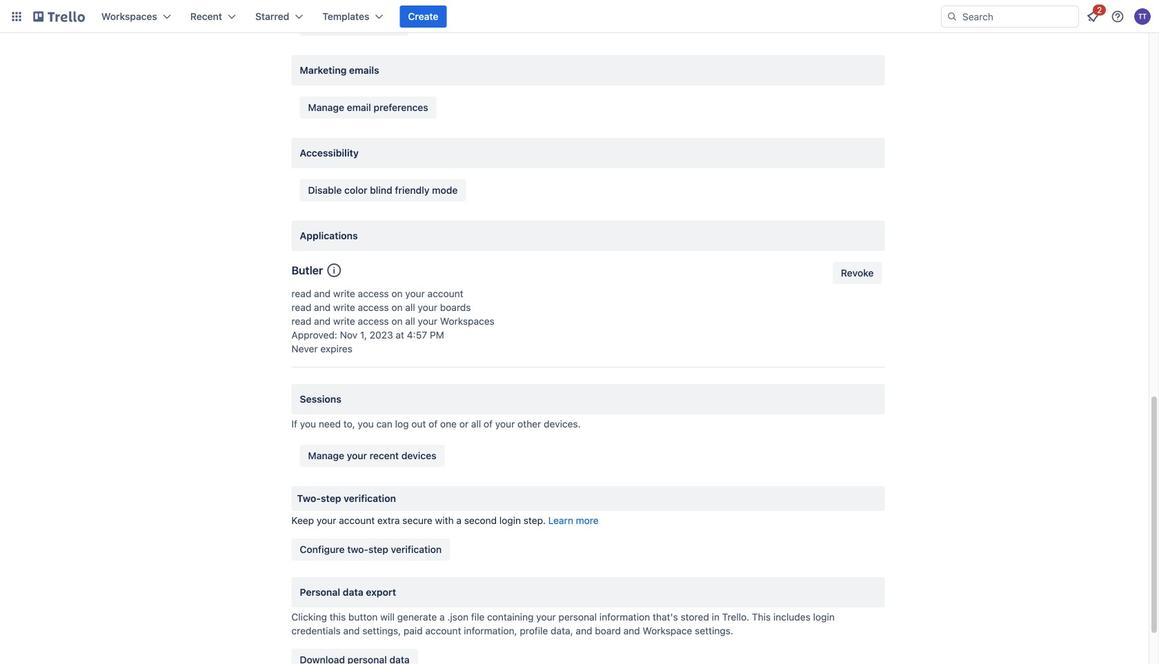 Task type: describe. For each thing, give the bounding box(es) containing it.
open information menu image
[[1111, 10, 1125, 23]]

back to home image
[[33, 6, 85, 28]]



Task type: locate. For each thing, give the bounding box(es) containing it.
Search field
[[958, 7, 1078, 26]]

2 notifications image
[[1085, 8, 1101, 25]]

None button
[[833, 262, 882, 284]]

search image
[[947, 11, 958, 22]]

terry turtle (terryturtle) image
[[1134, 8, 1151, 25]]

primary element
[[0, 0, 1159, 33]]



Task type: vqa. For each thing, say whether or not it's contained in the screenshot.
Search "field"
yes



